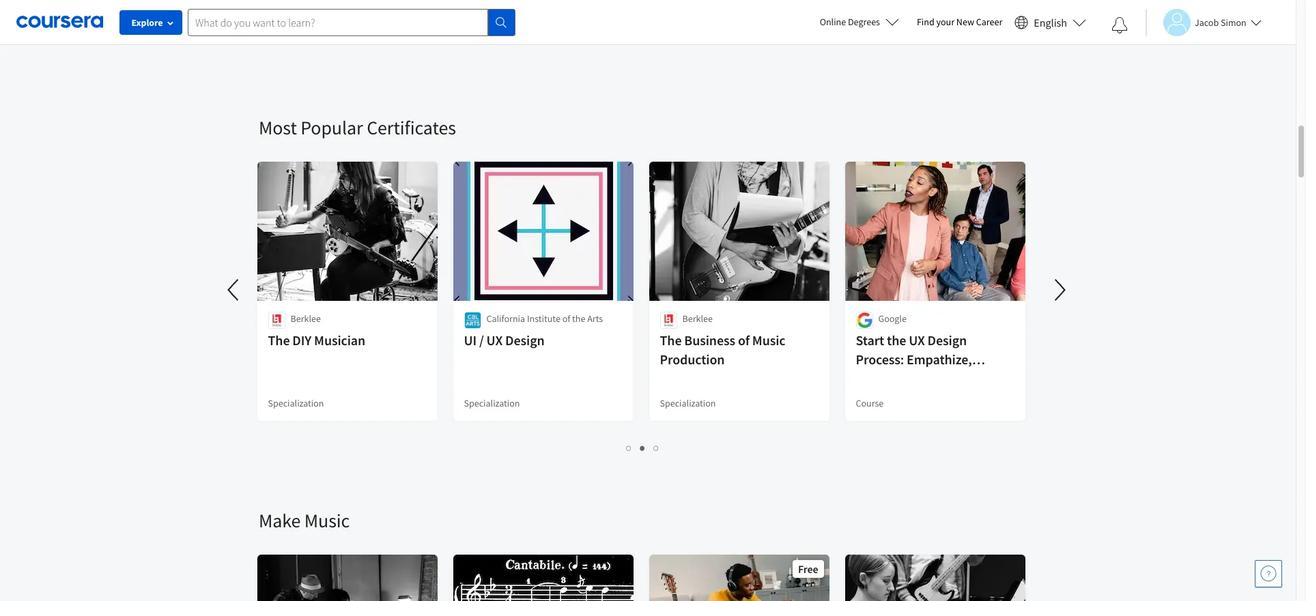 Task type: vqa. For each thing, say whether or not it's contained in the screenshot.
Compare Plans Link
no



Task type: describe. For each thing, give the bounding box(es) containing it.
show notifications image
[[1112, 17, 1128, 33]]

enroll
[[287, 6, 312, 18]]

new
[[957, 16, 975, 28]]

ux for /
[[487, 332, 503, 349]]

the for the diy musician
[[268, 332, 290, 349]]

ux for the
[[909, 332, 926, 349]]

berklee for diy
[[291, 313, 321, 325]]

0 horizontal spatial the
[[573, 313, 586, 325]]

degrees
[[848, 16, 880, 28]]

the business of music production
[[660, 332, 786, 368]]

start
[[856, 332, 885, 349]]

of for institute
[[563, 313, 571, 325]]

1
[[627, 442, 632, 455]]

google
[[879, 313, 907, 325]]

2 button
[[636, 440, 650, 456]]

define,
[[856, 370, 898, 387]]

make
[[259, 509, 301, 533]]

music inside the business of music production
[[753, 332, 786, 349]]

simon
[[1221, 16, 1247, 28]]

the for the business of music production
[[660, 332, 682, 349]]

ui
[[464, 332, 477, 349]]

most
[[259, 115, 297, 140]]

design for start the ux design process: empathize, define, and ideate
[[928, 332, 967, 349]]

specialization for /
[[464, 397, 520, 410]]

3 button
[[650, 440, 663, 456]]

getting started with music theory course by michigan state university, image
[[453, 555, 634, 602]]

design for ui / ux design
[[506, 332, 545, 349]]

songwriting: writing the lyrics course by berklee, image
[[257, 555, 438, 602]]

ui / ux design
[[464, 332, 545, 349]]

production
[[660, 351, 725, 368]]

musician
[[315, 332, 366, 349]]

and
[[900, 370, 922, 387]]

previous slide image
[[218, 274, 251, 307]]

arts
[[588, 313, 603, 325]]

start the ux design process: empathize, define, and ideate
[[856, 332, 973, 387]]



Task type: locate. For each thing, give the bounding box(es) containing it.
your
[[937, 16, 955, 28]]

diy
[[293, 332, 312, 349]]

online
[[820, 16, 846, 28]]

ux inside start the ux design process: empathize, define, and ideate
[[909, 332, 926, 349]]

1 ux from the left
[[487, 332, 503, 349]]

0 horizontal spatial berklee image
[[268, 312, 285, 329]]

the left diy
[[268, 332, 290, 349]]

list containing 1
[[259, 440, 1027, 456]]

0 vertical spatial the
[[573, 313, 586, 325]]

ux up the empathize,
[[909, 332, 926, 349]]

online degrees button
[[809, 7, 910, 37]]

1 horizontal spatial music
[[753, 332, 786, 349]]

design down institute
[[506, 332, 545, 349]]

1 button
[[622, 440, 636, 456]]

2 enroll today link from the left
[[276, 0, 348, 25]]

1 horizontal spatial design
[[928, 332, 967, 349]]

specialization down "/"
[[464, 397, 520, 410]]

list
[[259, 440, 1027, 456]]

berklee image up production
[[660, 312, 677, 329]]

0 horizontal spatial the
[[268, 332, 290, 349]]

2 specialization from the left
[[464, 397, 520, 410]]

make music
[[259, 509, 350, 533]]

most popular certificates carousel element
[[218, 74, 1077, 468]]

berklee up "business"
[[683, 313, 713, 325]]

the down the google
[[888, 332, 907, 349]]

business
[[685, 332, 736, 349]]

list inside most popular certificates carousel element
[[259, 440, 1027, 456]]

berklee image up the diy musician
[[268, 312, 285, 329]]

most popular certificates
[[259, 115, 456, 140]]

None search field
[[188, 9, 516, 36]]

music
[[753, 332, 786, 349], [304, 509, 350, 533]]

of for business
[[739, 332, 750, 349]]

specialization down diy
[[268, 397, 324, 410]]

1 specialization from the left
[[268, 397, 324, 410]]

find your new career
[[917, 16, 1003, 28]]

the
[[268, 332, 290, 349], [660, 332, 682, 349]]

institute
[[528, 313, 561, 325]]

the diy musician
[[268, 332, 366, 349]]

process:
[[856, 351, 905, 368]]

/
[[480, 332, 484, 349]]

california institute of the arts
[[487, 313, 603, 325]]

jacob simon button
[[1146, 9, 1262, 36]]

2 berklee from the left
[[683, 313, 713, 325]]

jacob
[[1195, 16, 1219, 28]]

the inside start the ux design process: empathize, define, and ideate
[[888, 332, 907, 349]]

music right make
[[304, 509, 350, 533]]

1 vertical spatial of
[[739, 332, 750, 349]]

1 enroll today link from the left
[[259, 0, 640, 42]]

free
[[799, 563, 819, 576]]

3
[[654, 442, 659, 455]]

design up the empathize,
[[928, 332, 967, 349]]

find your new career link
[[910, 14, 1010, 31]]

berklee for business
[[683, 313, 713, 325]]

california institute of the arts image
[[464, 312, 481, 329]]

the up production
[[660, 332, 682, 349]]

make music carousel element
[[252, 468, 1232, 602]]

find
[[917, 16, 935, 28]]

the
[[573, 313, 586, 325], [888, 332, 907, 349]]

of inside the business of music production
[[739, 332, 750, 349]]

0 horizontal spatial music
[[304, 509, 350, 533]]

online degrees
[[820, 16, 880, 28]]

ux right "/"
[[487, 332, 503, 349]]

california
[[487, 313, 526, 325]]

1 berklee image from the left
[[268, 312, 285, 329]]

jacob simon
[[1195, 16, 1247, 28]]

specialization down production
[[660, 397, 716, 410]]

berklee image for the business of music production
[[660, 312, 677, 329]]

2 horizontal spatial specialization
[[660, 397, 716, 410]]

1 vertical spatial music
[[304, 509, 350, 533]]

2 the from the left
[[660, 332, 682, 349]]

career
[[976, 16, 1003, 28]]

music right "business"
[[753, 332, 786, 349]]

2 design from the left
[[928, 332, 967, 349]]

1 horizontal spatial of
[[739, 332, 750, 349]]

0 horizontal spatial of
[[563, 313, 571, 325]]

What do you want to learn? text field
[[188, 9, 488, 36]]

0 horizontal spatial specialization
[[268, 397, 324, 410]]

specialization for business
[[660, 397, 716, 410]]

2
[[640, 442, 646, 455]]

empathize,
[[907, 351, 973, 368]]

certificates
[[367, 115, 456, 140]]

1 horizontal spatial berklee image
[[660, 312, 677, 329]]

0 vertical spatial of
[[563, 313, 571, 325]]

0 horizontal spatial design
[[506, 332, 545, 349]]

berklee up diy
[[291, 313, 321, 325]]

coursera image
[[16, 11, 103, 33]]

google image
[[856, 312, 873, 329]]

of right institute
[[563, 313, 571, 325]]

the left arts
[[573, 313, 586, 325]]

ideate
[[925, 370, 961, 387]]

0 vertical spatial music
[[753, 332, 786, 349]]

popular
[[301, 115, 363, 140]]

3 specialization from the left
[[660, 397, 716, 410]]

1 vertical spatial the
[[888, 332, 907, 349]]

enroll today
[[287, 6, 337, 18]]

2 berklee image from the left
[[660, 312, 677, 329]]

specialization for diy
[[268, 397, 324, 410]]

explore
[[131, 16, 163, 29]]

explore button
[[120, 10, 182, 35]]

2 ux from the left
[[909, 332, 926, 349]]

1 horizontal spatial ux
[[909, 332, 926, 349]]

1 berklee from the left
[[291, 313, 321, 325]]

berklee image for the diy musician
[[268, 312, 285, 329]]

english button
[[1010, 0, 1092, 44]]

english
[[1034, 15, 1067, 29]]

design inside start the ux design process: empathize, define, and ideate
[[928, 332, 967, 349]]

enroll today link
[[259, 0, 640, 42], [276, 0, 348, 25]]

the inside the business of music production
[[660, 332, 682, 349]]

berklee image
[[268, 312, 285, 329], [660, 312, 677, 329]]

course
[[856, 397, 884, 410]]

developing your musicianship specialization by berklee, image
[[845, 555, 1026, 602]]

1 horizontal spatial the
[[660, 332, 682, 349]]

1 design from the left
[[506, 332, 545, 349]]

1 the from the left
[[268, 332, 290, 349]]

of right "business"
[[739, 332, 750, 349]]

next slide image
[[1044, 274, 1077, 307]]

design
[[506, 332, 545, 349], [928, 332, 967, 349]]

chevron down image
[[52, 21, 62, 30]]

of
[[563, 313, 571, 325], [739, 332, 750, 349]]

today
[[313, 6, 337, 18]]

1 horizontal spatial the
[[888, 332, 907, 349]]

specialization
[[268, 397, 324, 410], [464, 397, 520, 410], [660, 397, 716, 410]]

help center image
[[1261, 566, 1277, 583]]

berklee
[[291, 313, 321, 325], [683, 313, 713, 325]]

0 horizontal spatial berklee
[[291, 313, 321, 325]]

ux
[[487, 332, 503, 349], [909, 332, 926, 349]]

0 horizontal spatial ux
[[487, 332, 503, 349]]

1 horizontal spatial specialization
[[464, 397, 520, 410]]

free link
[[648, 554, 831, 602]]

1 horizontal spatial berklee
[[683, 313, 713, 325]]



